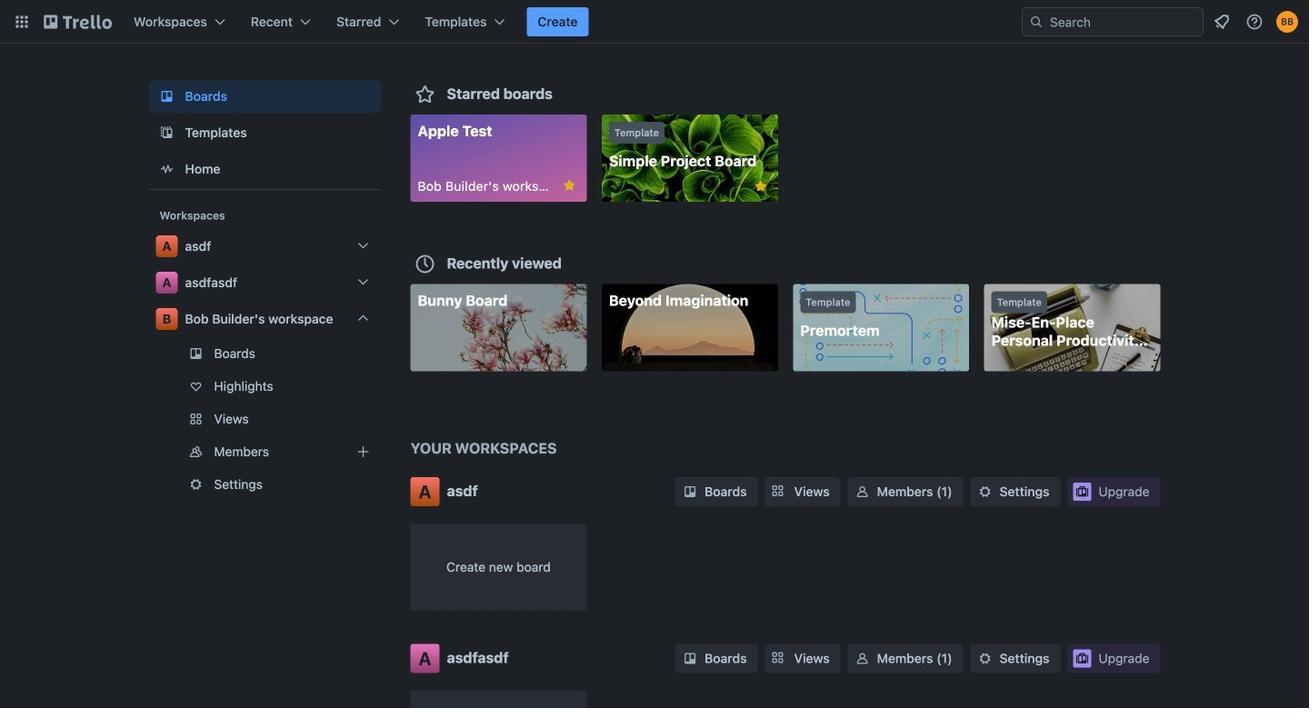 Task type: vqa. For each thing, say whether or not it's contained in the screenshot.
the leftmost Click to unstar this board. It will be removed from your starred list. image
yes



Task type: locate. For each thing, give the bounding box(es) containing it.
add image
[[352, 441, 374, 463]]

sm image
[[681, 483, 699, 501], [976, 483, 995, 501], [681, 650, 699, 668]]

search image
[[1030, 15, 1044, 29]]

board image
[[156, 85, 178, 107]]

0 notifications image
[[1211, 11, 1233, 33]]

sm image
[[854, 483, 872, 501], [854, 650, 872, 668], [976, 650, 995, 668]]

bob builder (bobbuilder40) image
[[1277, 11, 1299, 33]]

click to unstar this board. it will be removed from your starred list. image
[[562, 177, 578, 194], [753, 178, 769, 195]]

open information menu image
[[1246, 13, 1264, 31]]

home image
[[156, 158, 178, 180]]



Task type: describe. For each thing, give the bounding box(es) containing it.
back to home image
[[44, 7, 112, 36]]

1 horizontal spatial click to unstar this board. it will be removed from your starred list. image
[[753, 178, 769, 195]]

primary element
[[0, 0, 1310, 44]]

Search field
[[1044, 9, 1203, 35]]

template board image
[[156, 122, 178, 144]]

0 horizontal spatial click to unstar this board. it will be removed from your starred list. image
[[562, 177, 578, 194]]



